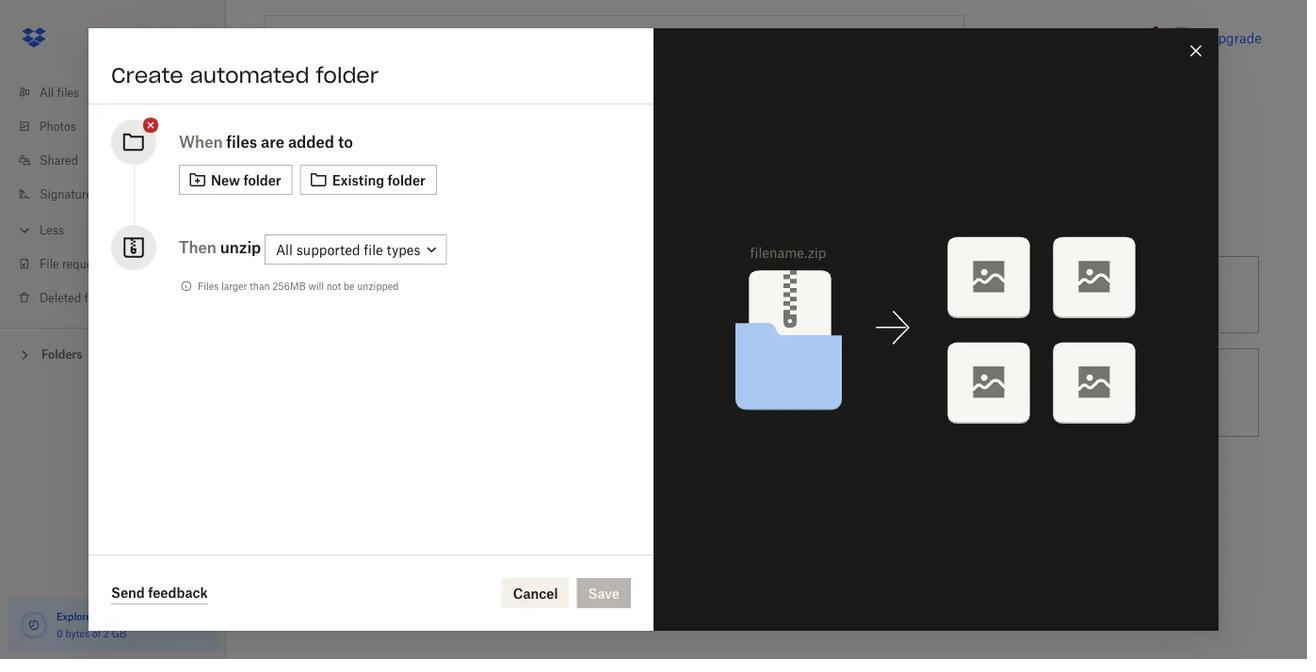 Task type: locate. For each thing, give the bounding box(es) containing it.
folder up automations
[[316, 62, 379, 89]]

are
[[261, 133, 285, 151]]

bytes
[[65, 628, 90, 640]]

set a rule that renames files
[[677, 287, 853, 303]]

to right the added
[[338, 133, 353, 151]]

folder right new
[[243, 172, 281, 188]]

all up 256mb
[[276, 242, 293, 258]]

renames
[[769, 287, 823, 303]]

choose inside choose a file format to convert videos to
[[677, 375, 724, 391]]

256mb
[[273, 280, 306, 292]]

list containing all files
[[0, 64, 226, 328]]

then
[[179, 238, 217, 257]]

set a rule that renames files button
[[593, 249, 930, 341]]

folder right existing
[[388, 172, 426, 188]]

a
[[391, 287, 398, 303], [702, 287, 710, 303], [728, 375, 735, 391]]

choose for choose a file format to convert videos to
[[677, 375, 724, 391]]

1 horizontal spatial choose
[[677, 375, 724, 391]]

automations
[[264, 91, 401, 117]]

files up photos
[[57, 85, 79, 99]]

shared
[[40, 153, 78, 167]]

automated
[[190, 62, 309, 89]]

of
[[92, 628, 101, 640]]

all inside list
[[40, 85, 54, 99]]

requests
[[62, 257, 108, 271]]

1 vertical spatial file
[[739, 375, 758, 391]]

file
[[40, 257, 59, 271]]

0 horizontal spatial a
[[391, 287, 398, 303]]

deleted files
[[40, 291, 107, 305]]

main content
[[256, 136, 1308, 660]]

deleted files link
[[15, 281, 226, 315]]

sort
[[475, 287, 500, 303]]

to left pdfs at the right top of the page
[[1097, 287, 1109, 303]]

unzip
[[220, 238, 261, 257]]

types
[[387, 242, 421, 258]]

a left format
[[728, 375, 735, 391]]

all for all supported file types
[[276, 242, 293, 258]]

supported
[[296, 242, 360, 258]]

folder
[[316, 62, 379, 89], [243, 172, 281, 188], [388, 172, 426, 188]]

category
[[402, 287, 456, 303]]

explore
[[57, 611, 92, 623]]

choose a file format to convert videos to button
[[593, 341, 930, 445]]

choose a file format to convert videos to
[[677, 375, 869, 411]]

all inside popup button
[[276, 242, 293, 258]]

0 horizontal spatial choose
[[340, 287, 387, 303]]

create automated folder
[[111, 62, 379, 89]]

unzip
[[1014, 385, 1051, 401]]

0 vertical spatial choose
[[340, 287, 387, 303]]

than
[[250, 280, 270, 292]]

1 horizontal spatial file
[[739, 375, 758, 391]]

choose down all supported file types popup button
[[340, 287, 387, 303]]

2 horizontal spatial a
[[728, 375, 735, 391]]

file inside popup button
[[364, 242, 383, 258]]

folder inside "button"
[[388, 172, 426, 188]]

0 horizontal spatial all
[[40, 85, 54, 99]]

explore free features 0 bytes of 2 gb
[[57, 611, 153, 640]]

1 horizontal spatial a
[[702, 287, 710, 303]]

file left types
[[364, 242, 383, 258]]

a left category
[[391, 287, 398, 303]]

files inside create automated folder dialog
[[226, 133, 257, 151]]

choose
[[340, 287, 387, 303], [677, 375, 724, 391]]

1 vertical spatial all
[[276, 242, 293, 258]]

files
[[198, 280, 219, 292]]

a right set
[[702, 287, 710, 303]]

deleted
[[40, 291, 81, 305]]

unzipped
[[357, 280, 399, 292]]

choose up videos
[[677, 375, 724, 391]]

2 horizontal spatial folder
[[388, 172, 426, 188]]

1 vertical spatial choose
[[677, 375, 724, 391]]

existing folder button
[[300, 165, 437, 195]]

to
[[338, 133, 353, 151], [459, 287, 472, 303], [1097, 287, 1109, 303], [807, 375, 819, 391], [721, 395, 733, 411]]

by
[[533, 287, 548, 303]]

create automated folder dialog
[[89, 28, 1219, 631]]

convert
[[823, 375, 869, 391]]

files larger than 256mb will not be unzipped
[[198, 280, 399, 292]]

convert
[[1014, 287, 1064, 303]]

all up photos
[[40, 85, 54, 99]]

less
[[40, 223, 64, 237]]

folder inside button
[[243, 172, 281, 188]]

choose for choose a category to sort files by
[[340, 287, 387, 303]]

files left are
[[226, 133, 257, 151]]

0 vertical spatial all
[[40, 85, 54, 99]]

rule
[[713, 287, 737, 303]]

a inside choose a file format to convert videos to
[[728, 375, 735, 391]]

folder for existing folder
[[388, 172, 426, 188]]

all for all files
[[40, 85, 54, 99]]

a for rule
[[702, 287, 710, 303]]

0 horizontal spatial folder
[[243, 172, 281, 188]]

to left sort
[[459, 287, 472, 303]]

0 horizontal spatial file
[[364, 242, 383, 258]]

files
[[57, 85, 79, 99], [226, 133, 257, 151], [503, 287, 529, 303], [827, 287, 853, 303], [1067, 287, 1093, 303], [84, 291, 107, 305], [1055, 385, 1080, 401]]

1 horizontal spatial all
[[276, 242, 293, 258]]

to inside dialog
[[338, 133, 353, 151]]

send
[[111, 585, 145, 601]]

file
[[364, 242, 383, 258], [739, 375, 758, 391]]

not
[[327, 280, 341, 292]]

unzip files button
[[930, 341, 1268, 445]]

file requests
[[40, 257, 108, 271]]

to right format
[[807, 375, 819, 391]]

0 vertical spatial file
[[364, 242, 383, 258]]

a for category
[[391, 287, 398, 303]]

quota usage element
[[19, 611, 49, 641]]

list
[[0, 64, 226, 328]]

free
[[94, 611, 112, 623]]

all
[[40, 85, 54, 99], [276, 242, 293, 258]]

features
[[114, 611, 153, 623]]

file inside choose a file format to convert videos to
[[739, 375, 758, 391]]

file left format
[[739, 375, 758, 391]]

1 horizontal spatial folder
[[316, 62, 379, 89]]



Task type: vqa. For each thing, say whether or not it's contained in the screenshot.
sign,
no



Task type: describe. For each thing, give the bounding box(es) containing it.
folder for new folder
[[243, 172, 281, 188]]

files right unzip
[[1055, 385, 1080, 401]]

file requests link
[[15, 247, 226, 281]]

convert files to pdfs
[[1014, 287, 1146, 303]]

choose a category to sort files by
[[340, 287, 548, 303]]

shared link
[[15, 143, 226, 177]]

new folder button
[[179, 165, 293, 195]]

new
[[211, 172, 240, 188]]

gb
[[112, 628, 126, 640]]

added
[[288, 133, 334, 151]]

0
[[57, 628, 63, 640]]

all supported file types button
[[265, 234, 447, 265]]

files right 'renames'
[[827, 287, 853, 303]]

files right deleted
[[84, 291, 107, 305]]

be
[[344, 280, 355, 292]]

choose a category to sort files by button
[[256, 249, 593, 341]]

to right videos
[[721, 395, 733, 411]]

upgrade link
[[1209, 30, 1263, 46]]

all files link
[[15, 75, 226, 109]]

click to watch a demo video image
[[405, 94, 427, 117]]

existing
[[332, 172, 385, 188]]

all files
[[40, 85, 79, 99]]

file for a
[[739, 375, 758, 391]]

folders
[[41, 348, 83, 362]]

filename.zip
[[751, 245, 827, 261]]

photos
[[40, 119, 76, 133]]

less image
[[15, 221, 34, 240]]

send feedback
[[111, 585, 208, 601]]

set
[[677, 287, 699, 303]]

a for file
[[728, 375, 735, 391]]

format
[[762, 375, 803, 391]]

will
[[308, 280, 324, 292]]

main content containing choose a category to sort files by
[[256, 136, 1308, 660]]

2
[[103, 628, 109, 640]]

that
[[741, 287, 766, 303]]

create
[[111, 62, 183, 89]]

videos
[[677, 395, 717, 411]]

convert files to pdfs button
[[930, 249, 1268, 341]]

files left by
[[503, 287, 529, 303]]

new folder
[[211, 172, 281, 188]]

cancel
[[513, 586, 558, 602]]

signatures link
[[15, 177, 226, 211]]

feedback
[[148, 585, 208, 601]]

pdfs
[[1113, 287, 1146, 303]]

send feedback button
[[111, 582, 208, 605]]

upgrade
[[1209, 30, 1263, 46]]

files right "convert"
[[1067, 287, 1093, 303]]

larger
[[221, 280, 247, 292]]

when
[[179, 133, 223, 151]]

signatures
[[40, 187, 98, 201]]

unzip files
[[1014, 385, 1080, 401]]

folders button
[[0, 340, 226, 368]]

file for supported
[[364, 242, 383, 258]]

dropbox image
[[15, 19, 53, 57]]

files are added to
[[226, 133, 353, 151]]

photos link
[[15, 109, 226, 143]]

cancel button
[[502, 579, 570, 609]]

all supported file types
[[276, 242, 421, 258]]

existing folder
[[332, 172, 426, 188]]



